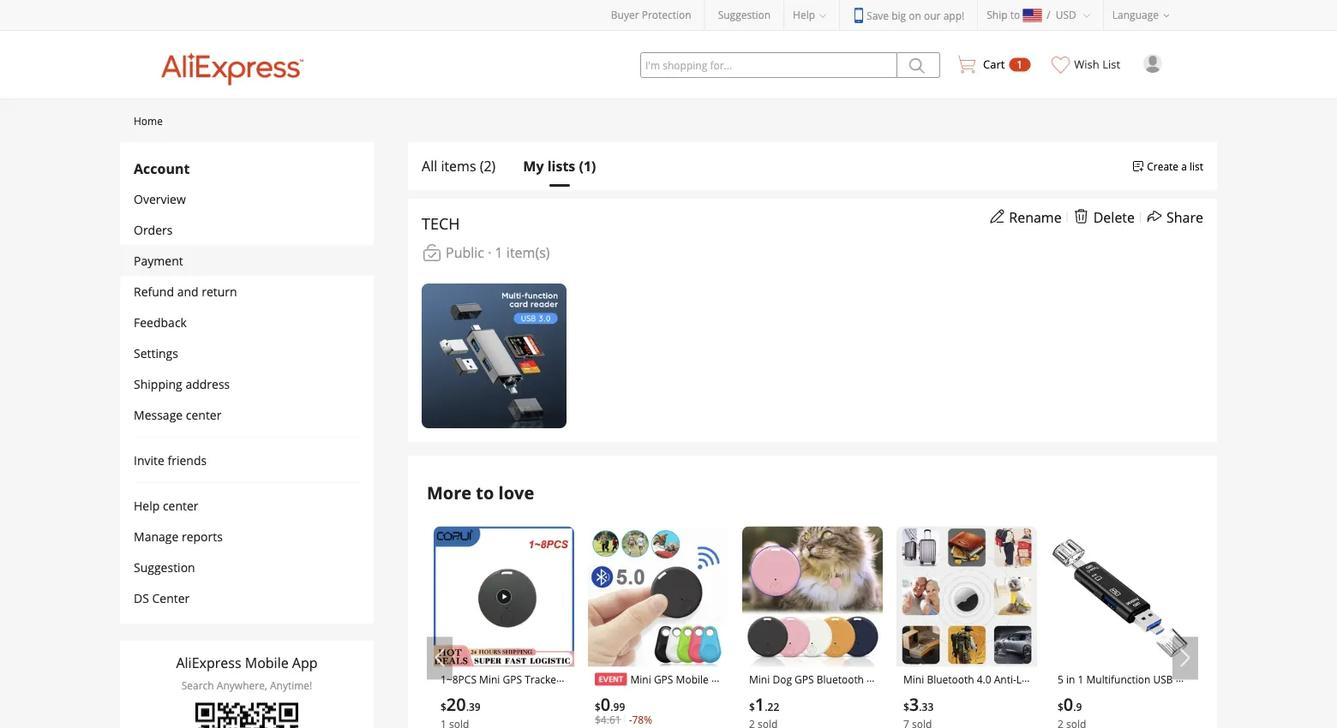Task type: describe. For each thing, give the bounding box(es) containing it.
cart
[[983, 57, 1005, 72]]

to for ship
[[1010, 8, 1020, 22]]

$ for 0
[[1058, 700, 1064, 714]]

bluetooth inside mini bluetooth 4.0 anti-lo st device gps tracker rou nd anti-lost device fashio n pet kids bag wallet t
[[927, 673, 974, 687]]

a
[[1181, 159, 1187, 173]]

pet for mini gps mobile bl uetooth 5.0 tracker anti-l ost device round anti-los t device pet kids bag w
[[636, 720, 651, 729]]

-
[[629, 713, 632, 727]]

1 right ·
[[495, 243, 503, 262]]

ios/
[[441, 720, 461, 729]]

love
[[499, 481, 534, 504]]

gps inside 1~8pcs mini gps tracker 5.0 anti-lost device pet ki ds bag wallet tracking for ios/ android smart fin
[[503, 673, 522, 687]]

$ inside "$ 0 . 99 $4.61 - 78 %"
[[595, 700, 601, 714]]

invite
[[134, 452, 164, 468]]

shipping
[[134, 376, 182, 392]]

. for 1
[[765, 700, 768, 714]]

wish
[[1074, 57, 1100, 72]]

1 left 22
[[755, 693, 765, 716]]

los
[[703, 704, 720, 718]]

account
[[134, 159, 190, 177]]

. inside "$ 0 . 99 $4.61 - 78 %"
[[611, 700, 613, 714]]

lists
[[548, 157, 575, 175]]

manage reports
[[134, 528, 223, 545]]

anti- inside 1~8pcs mini gps tracker 5.0 anti-lost device pet ki ds bag wallet tracking for ios/ android smart fin
[[458, 688, 480, 703]]

more to love
[[427, 481, 534, 504]]

buyer protection
[[611, 8, 692, 22]]

protection
[[642, 8, 692, 22]]

33
[[922, 700, 934, 714]]

refund and return
[[134, 283, 237, 300]]

dog
[[773, 673, 792, 687]]

all
[[422, 157, 437, 175]]

5.
[[867, 673, 875, 687]]

feedback
[[134, 314, 187, 330]]

1 horizontal spatial card
[[1131, 704, 1154, 718]]

0 inside mini dog gps bluetooth 5. 0 tracker anti-lost device round anti-lost device pe t kids bag wallet track
[[749, 688, 755, 703]]

wish list
[[1074, 57, 1120, 72]]

t inside mini gps mobile bl uetooth 5.0 tracker anti-l ost device round anti-los t device pet kids bag w
[[595, 720, 599, 729]]

c/usb
[[1092, 688, 1122, 703]]

mini for mini bluetooth 4.0 anti-lo st device gps tracker rou nd anti-lost device fashio n pet kids bag wallet t
[[904, 673, 924, 687]]

my lists (1)
[[523, 157, 596, 175]]

aliexpress mobile app search anywhere, anytime!
[[176, 654, 318, 693]]

ds center
[[134, 590, 190, 607]]

lo
[[1017, 673, 1028, 687]]

round inside mini dog gps bluetooth 5. 0 tracker anti-lost device round anti-lost device pe t kids bag wallet track
[[749, 704, 781, 718]]

ds
[[441, 704, 452, 718]]

device up pe
[[841, 688, 873, 703]]

center for message center
[[186, 407, 222, 423]]

l
[[714, 688, 719, 703]]

22
[[768, 700, 779, 714]]

. for 20
[[466, 700, 469, 714]]

payment
[[134, 252, 183, 269]]

mini inside 1~8pcs mini gps tracker 5.0 anti-lost device pet ki ds bag wallet tracking for ios/ android smart fin
[[479, 673, 500, 687]]

/ usd
[[1047, 8, 1077, 22]]

center for help center
[[163, 498, 199, 514]]

ds
[[134, 590, 149, 607]]

1 vertical spatial suggestion
[[134, 559, 195, 576]]

n
[[904, 720, 910, 729]]

my
[[523, 157, 544, 175]]

device left pe
[[829, 704, 860, 718]]

tracker inside 1~8pcs mini gps tracker 5.0 anti-lost device pet ki ds bag wallet tracking for ios/ android smart fin
[[525, 673, 561, 687]]

5
[[1058, 673, 1064, 687]]

buyer
[[611, 8, 639, 22]]

5.0 inside mini gps mobile bl uetooth 5.0 tracker anti-l ost device round anti-los t device pet kids bag w
[[636, 688, 650, 703]]

bag inside mini bluetooth 4.0 anti-lo st device gps tracker rou nd anti-lost device fashio n pet kids bag wallet t
[[954, 720, 972, 729]]

mini dog gps bluetooth 5. 0 tracker anti-lost device round anti-lost device pe t kids bag wallet track
[[749, 673, 875, 729]]

orders
[[134, 222, 173, 238]]

mini dog gps bluetooth 5.0 tracker anti-lost device round anti-lost device pet kids bag wallet tracking smart finder locator image
[[742, 527, 883, 667]]

read
[[1157, 704, 1181, 718]]

$ for 20
[[441, 700, 447, 714]]

share
[[1167, 208, 1204, 227]]

anywhere,
[[217, 679, 267, 693]]

our
[[924, 8, 941, 22]]

mini bluetooth 4.0 anti-lo st device gps tracker rou nd anti-lost device fashio n pet kids bag wallet t
[[904, 673, 1029, 729]]

memory
[[1088, 704, 1129, 718]]

all items (2)
[[422, 157, 496, 175]]

app!
[[944, 8, 965, 22]]

reports
[[182, 528, 223, 545]]

type
[[1066, 688, 1089, 703]]

more
[[427, 481, 472, 504]]

nd
[[904, 704, 916, 718]]

gps inside mini bluetooth 4.0 anti-lo st device gps tracker rou nd anti-lost device fashio n pet kids bag wallet t
[[949, 688, 968, 703]]

app
[[292, 654, 318, 673]]

mini bluetooth 4.0 anti-lost device gps tracker round anti-lost device fashion pet kids bag wallet tracking smart finder locator image
[[897, 527, 1037, 667]]

mobile inside mini gps mobile bl uetooth 5.0 tracker anti-l ost device round anti-los t device pet kids bag w
[[676, 673, 709, 687]]

pet inside 1~8pcs mini gps tracker 5.0 anti-lost device pet ki ds bag wallet tracking for ios/ android smart fin
[[537, 688, 553, 703]]

language link
[[1104, 0, 1183, 30]]

gps inside mini gps mobile bl uetooth 5.0 tracker anti-l ost device round anti-los t device pet kids bag w
[[654, 673, 673, 687]]

android
[[464, 720, 502, 729]]

shipping address
[[134, 376, 230, 392]]

on
[[909, 8, 921, 22]]

3
[[909, 693, 919, 716]]

1~8pcs mini gps tracker 5.0 anti-lost device pet ki ds bag wallet tracking for ios/ android smart fin
[[441, 673, 567, 729]]

1 vertical spatial card
[[1094, 720, 1117, 729]]

invite friends
[[134, 452, 207, 468]]

address
[[186, 376, 230, 392]]

wallet inside mini dog gps bluetooth 5. 0 tracker anti-lost device round anti-lost device pe t kids bag wallet track
[[799, 720, 829, 729]]

pet for mini bluetooth 4.0 anti-lo st device gps tracker rou nd anti-lost device fashio n pet kids bag wallet t
[[913, 720, 928, 729]]

wallet inside 1~8pcs mini gps tracker 5.0 anti-lost device pet ki ds bag wallet tracking for ios/ android smart fin
[[475, 704, 505, 718]]

device down 'uetooth'
[[612, 704, 644, 718]]

device inside 1~8pcs mini gps tracker 5.0 anti-lost device pet ki ds bag wallet tracking for ios/ android smart fin
[[503, 688, 535, 703]]

rou
[[1010, 688, 1029, 703]]

usb
[[1153, 673, 1173, 687]]

bluetooth inside mini dog gps bluetooth 5. 0 tracker anti-lost device round anti-lost device pe t kids bag wallet track
[[817, 673, 864, 687]]

bl
[[711, 673, 721, 687]]

bag inside 1~8pcs mini gps tracker 5.0 anti-lost device pet ki ds bag wallet tracking for ios/ android smart fin
[[455, 704, 473, 718]]

0 left 9
[[1064, 693, 1074, 716]]

create
[[1147, 159, 1179, 173]]

list
[[1103, 57, 1120, 72]]



Task type: vqa. For each thing, say whether or not it's contained in the screenshot.
1~8PCS Mini GPS Tracker 5.0 Anti-Lost Device Pet Ki ds Bag Wallet Tracking for IOS/ Android Smart Fin
yes



Task type: locate. For each thing, give the bounding box(es) containing it.
mini up 'uetooth'
[[631, 673, 651, 687]]

5.0 up 78
[[636, 688, 650, 703]]

1
[[1017, 57, 1023, 72], [495, 243, 503, 262], [1078, 673, 1084, 687], [755, 693, 765, 716]]

0 left 22
[[749, 688, 755, 703]]

kids inside mini bluetooth 4.0 anti-lo st device gps tracker rou nd anti-lost device fashio n pet kids bag wallet t
[[931, 720, 951, 729]]

39
[[469, 700, 481, 714]]

tracking
[[508, 704, 548, 718]]

tracker
[[525, 673, 561, 687], [653, 688, 689, 703], [758, 688, 794, 703], [971, 688, 1007, 703]]

$ up the n
[[904, 700, 909, 714]]

0 down 5
[[1058, 688, 1064, 703]]

reader
[[1120, 720, 1154, 729]]

0 horizontal spatial t
[[595, 720, 599, 729]]

9
[[1076, 700, 1082, 714]]

1 horizontal spatial t
[[749, 720, 753, 729]]

5.0 up the ds in the left of the page
[[441, 688, 455, 703]]

return
[[202, 283, 237, 300]]

wish list link
[[1044, 31, 1130, 87]]

center up manage reports
[[163, 498, 199, 514]]

device right st
[[915, 688, 946, 703]]

0 vertical spatial center
[[186, 407, 222, 423]]

bluetooth left 4.0
[[927, 673, 974, 687]]

help right suggestion link
[[793, 8, 815, 22]]

suggestion up i'm shopping for... text box
[[718, 8, 771, 22]]

1 . from the left
[[466, 700, 469, 714]]

78
[[632, 713, 644, 727]]

. inside $ 1 . 22
[[765, 700, 768, 714]]

2 . from the left
[[611, 700, 613, 714]]

mini right 1~8pcs
[[479, 673, 500, 687]]

mini left "dog"
[[749, 673, 770, 687]]

mini up st
[[904, 673, 924, 687]]

$ 1 . 22
[[749, 693, 779, 716]]

t down ost
[[595, 720, 599, 729]]

. inside $ 20 . 39
[[466, 700, 469, 714]]

bag inside mini gps mobile bl uetooth 5.0 tracker anti-l ost device round anti-los t device pet kids bag w
[[677, 720, 695, 729]]

4 $ from the left
[[904, 700, 909, 714]]

0 horizontal spatial to
[[476, 481, 494, 504]]

3 kids from the left
[[931, 720, 951, 729]]

. right ost
[[611, 700, 613, 714]]

device down 4.0
[[964, 704, 996, 718]]

kids right %
[[654, 720, 674, 729]]

99
[[613, 700, 625, 714]]

suggestion link
[[718, 8, 771, 22]]

pet left ki on the left
[[537, 688, 553, 703]]

wallet
[[475, 704, 505, 718], [799, 720, 829, 729], [974, 720, 1004, 729]]

%
[[644, 713, 652, 727]]

anti-
[[994, 673, 1017, 687], [458, 688, 480, 703], [691, 688, 714, 703], [796, 688, 819, 703], [681, 704, 703, 718], [783, 704, 806, 718], [919, 704, 941, 718]]

home link
[[134, 114, 163, 128]]

1 $ from the left
[[441, 700, 447, 714]]

save big on our app!
[[867, 8, 965, 22]]

0 horizontal spatial pet
[[537, 688, 553, 703]]

. inside $ 3 . 33
[[919, 700, 922, 714]]

message
[[134, 407, 183, 423]]

$ 0 . 99 $4.61 - 78 %
[[595, 693, 652, 727]]

create a list
[[1147, 159, 1204, 173]]

pet right -
[[636, 720, 651, 729]]

$ inside $ 20 . 39
[[441, 700, 447, 714]]

mini inside mini gps mobile bl uetooth 5.0 tracker anti-l ost device round anti-los t device pet kids bag w
[[631, 673, 651, 687]]

round down "dog"
[[749, 704, 781, 718]]

mobile
[[245, 654, 289, 673], [676, 673, 709, 687]]

2 $ from the left
[[595, 700, 601, 714]]

3 . from the left
[[765, 700, 768, 714]]

$ inside $ 0 . 9
[[1058, 700, 1064, 714]]

0 horizontal spatial help
[[134, 498, 160, 514]]

center down address
[[186, 407, 222, 423]]

2 t from the left
[[749, 720, 753, 729]]

kids inside mini dog gps bluetooth 5. 0 tracker anti-lost device round anti-lost device pe t kids bag wallet track
[[756, 720, 776, 729]]

help center
[[134, 498, 199, 514]]

3 mini from the left
[[749, 673, 770, 687]]

1 vertical spatial to
[[476, 481, 494, 504]]

1 horizontal spatial mobile
[[676, 673, 709, 687]]

1 5.0 from the left
[[441, 688, 455, 703]]

1 horizontal spatial to
[[1010, 8, 1020, 22]]

st
[[904, 688, 912, 703]]

·
[[488, 243, 492, 262]]

$ 3 . 33
[[904, 693, 934, 716]]

settings
[[134, 345, 178, 361]]

3 $ from the left
[[749, 700, 755, 714]]

pet inside mini bluetooth 4.0 anti-lo st device gps tracker rou nd anti-lost device fashio n pet kids bag wallet t
[[913, 720, 928, 729]]

pet inside mini gps mobile bl uetooth 5.0 tracker anti-l ost device round anti-los t device pet kids bag w
[[636, 720, 651, 729]]

mini inside mini dog gps bluetooth 5. 0 tracker anti-lost device round anti-lost device pe t kids bag wallet track
[[749, 673, 770, 687]]

t
[[595, 720, 599, 729], [749, 720, 753, 729]]

1 horizontal spatial wallet
[[799, 720, 829, 729]]

usb/
[[1158, 688, 1182, 703]]

. for 0
[[1074, 700, 1076, 714]]

5.0 inside 1~8pcs mini gps tracker 5.0 anti-lost device pet ki ds bag wallet tracking for ios/ android smart fin
[[441, 688, 455, 703]]

1 horizontal spatial round
[[749, 704, 781, 718]]

tracker inside mini bluetooth 4.0 anti-lo st device gps tracker rou nd anti-lost device fashio n pet kids bag wallet t
[[971, 688, 1007, 703]]

lost inside mini bluetooth 4.0 anti-lo st device gps tracker rou nd anti-lost device fashio n pet kids bag wallet t
[[941, 704, 961, 718]]

2 bluetooth from the left
[[927, 673, 974, 687]]

1 horizontal spatial kids
[[756, 720, 776, 729]]

0 vertical spatial to
[[1010, 8, 1020, 22]]

/
[[1047, 8, 1051, 22]]

overview
[[134, 191, 186, 207]]

1 mini from the left
[[479, 673, 500, 687]]

1 horizontal spatial pet
[[636, 720, 651, 729]]

4 . from the left
[[919, 700, 922, 714]]

1 bluetooth from the left
[[817, 673, 864, 687]]

items
[[441, 157, 476, 175]]

. right the ds in the left of the page
[[466, 700, 469, 714]]

public
[[446, 243, 484, 262]]

mini inside mini bluetooth 4.0 anti-lo st device gps tracker rou nd anti-lost device fashio n pet kids bag wallet t
[[904, 673, 924, 687]]

bluetooth
[[817, 673, 864, 687], [927, 673, 974, 687]]

mini gps mobile bluetooth 5.0 tracker anti-lost device round anti-lost device pet kids bag wallet tracking smart finder locator image
[[588, 527, 729, 667]]

. up otg on the bottom right of page
[[1074, 700, 1076, 714]]

tracker inside mini gps mobile bl uetooth 5.0 tracker anti-l ost device round anti-los t device pet kids bag w
[[653, 688, 689, 703]]

buyer protection link
[[611, 8, 692, 22]]

I'm shopping for... text field
[[640, 52, 898, 78]]

0 vertical spatial suggestion
[[718, 8, 771, 22]]

tracker down 4.0
[[971, 688, 1007, 703]]

tracker down "dog"
[[758, 688, 794, 703]]

bluetooth left '5.'
[[817, 673, 864, 687]]

mini gps mobile bl uetooth 5.0 tracker anti-l ost device round anti-los t device pet kids bag w
[[595, 673, 721, 729]]

tracker left "l"
[[653, 688, 689, 703]]

lost inside 1~8pcs mini gps tracker 5.0 anti-lost device pet ki ds bag wallet tracking for ios/ android smart fin
[[480, 688, 500, 703]]

None submit
[[898, 52, 940, 78]]

$ for 1
[[749, 700, 755, 714]]

friends
[[168, 452, 207, 468]]

wallet inside mini bluetooth 4.0 anti-lo st device gps tracker rou nd anti-lost device fashio n pet kids bag wallet t
[[974, 720, 1004, 729]]

help for help center
[[134, 498, 160, 514]]

card up 'reader'
[[1131, 704, 1154, 718]]

4 mini from the left
[[904, 673, 924, 687]]

search
[[181, 679, 214, 693]]

mini for mini dog gps bluetooth 5. 0 tracker anti-lost device round anti-lost device pe t kids bag wallet track
[[749, 673, 770, 687]]

kids down 22
[[756, 720, 776, 729]]

save
[[867, 8, 889, 22]]

multifunction
[[1087, 673, 1151, 687]]

$ inside $ 3 . 33
[[904, 700, 909, 714]]

big
[[892, 8, 906, 22]]

1 horizontal spatial 5.0
[[636, 688, 650, 703]]

bag inside mini dog gps bluetooth 5. 0 tracker anti-lost device round anti-lost device pe t kids bag wallet track
[[778, 720, 796, 729]]

5 $ from the left
[[1058, 700, 1064, 714]]

mobile inside aliexpress mobile app search anywhere, anytime!
[[245, 654, 289, 673]]

0 horizontal spatial kids
[[654, 720, 674, 729]]

0 horizontal spatial round
[[647, 704, 678, 718]]

home
[[134, 114, 163, 128]]

mini for mini gps mobile bl uetooth 5.0 tracker anti-l ost device round anti-los t device pet kids bag w
[[631, 673, 651, 687]]

pet right the n
[[913, 720, 928, 729]]

0 horizontal spatial wallet
[[475, 704, 505, 718]]

t down $ 1 . 22
[[749, 720, 753, 729]]

5 in 1 multifunction usb 3.0 type c/usb /micro usb/tf/sd memory card reader otg card reader adapter mobile phone accessories image
[[1051, 527, 1192, 667]]

mobile up anytime! on the left bottom of page
[[245, 654, 289, 673]]

in
[[1066, 673, 1075, 687]]

help for help
[[793, 8, 815, 22]]

to right ship
[[1010, 8, 1020, 22]]

center
[[152, 590, 190, 607]]

refund
[[134, 283, 174, 300]]

round right 78
[[647, 704, 678, 718]]

kids
[[654, 720, 674, 729], [756, 720, 776, 729], [931, 720, 951, 729]]

1 right in
[[1078, 673, 1084, 687]]

. right "l"
[[765, 700, 768, 714]]

1 kids from the left
[[654, 720, 674, 729]]

$ inside $ 1 . 22
[[749, 700, 755, 714]]

0 horizontal spatial 5.0
[[441, 688, 455, 703]]

2 mini from the left
[[631, 673, 651, 687]]

gps inside mini dog gps bluetooth 5. 0 tracker anti-lost device round anti-lost device pe t kids bag wallet track
[[795, 673, 814, 687]]

0 inside 5 in 1 multifunction usb 3. 0 type c/usb /micro usb/ tf/sd memory card read er otg card reader a
[[1058, 688, 1064, 703]]

aliexpress
[[176, 654, 241, 673]]

kids for nd
[[931, 720, 951, 729]]

and
[[177, 283, 199, 300]]

0 inside "$ 0 . 99 $4.61 - 78 %"
[[601, 693, 611, 716]]

2 horizontal spatial wallet
[[974, 720, 1004, 729]]

1 round from the left
[[647, 704, 678, 718]]

1 right cart
[[1017, 57, 1023, 72]]

. inside $ 0 . 9
[[1074, 700, 1076, 714]]

$ 20 . 39
[[441, 693, 481, 716]]

device
[[503, 688, 535, 703], [841, 688, 873, 703], [915, 688, 946, 703], [612, 704, 644, 718], [829, 704, 860, 718], [964, 704, 996, 718], [601, 720, 633, 729]]

t inside mini dog gps bluetooth 5. 0 tracker anti-lost device round anti-lost device pe t kids bag wallet track
[[749, 720, 753, 729]]

1~8pcs mini gps tracker 5.0 anti-lost device pet kids bag wallet tracking for ios/ android smart finder locator image
[[434, 527, 574, 667]]

0 horizontal spatial bluetooth
[[817, 673, 864, 687]]

$ up er
[[1058, 700, 1064, 714]]

0 left 99
[[601, 693, 611, 716]]

$ up ios/
[[441, 700, 447, 714]]

lost
[[480, 688, 500, 703], [819, 688, 839, 703], [806, 704, 826, 718], [941, 704, 961, 718]]

$
[[441, 700, 447, 714], [595, 700, 601, 714], [749, 700, 755, 714], [904, 700, 909, 714], [1058, 700, 1064, 714]]

. right nd
[[919, 700, 922, 714]]

round inside mini gps mobile bl uetooth 5.0 tracker anti-l ost device round anti-los t device pet kids bag w
[[647, 704, 678, 718]]

1 horizontal spatial bluetooth
[[927, 673, 974, 687]]

kids inside mini gps mobile bl uetooth 5.0 tracker anti-l ost device round anti-los t device pet kids bag w
[[654, 720, 674, 729]]

help up manage at the bottom left of page
[[134, 498, 160, 514]]

$ left 22
[[749, 700, 755, 714]]

4.0
[[977, 673, 992, 687]]

card down memory on the right bottom
[[1094, 720, 1117, 729]]

mini
[[479, 673, 500, 687], [631, 673, 651, 687], [749, 673, 770, 687], [904, 673, 924, 687]]

1 inside 5 in 1 multifunction usb 3. 0 type c/usb /micro usb/ tf/sd memory card read er otg card reader a
[[1078, 673, 1084, 687]]

2 horizontal spatial pet
[[913, 720, 928, 729]]

ship to
[[987, 8, 1020, 22]]

/micro
[[1125, 688, 1156, 703]]

device down 99
[[601, 720, 633, 729]]

tracker up ki on the left
[[525, 673, 561, 687]]

0 horizontal spatial card
[[1094, 720, 1117, 729]]

$ for 3
[[904, 700, 909, 714]]

delete
[[1094, 208, 1135, 227]]

1 horizontal spatial help
[[793, 8, 815, 22]]

. for 3
[[919, 700, 922, 714]]

2 5.0 from the left
[[636, 688, 650, 703]]

0 vertical spatial help
[[793, 8, 815, 22]]

kids for device
[[654, 720, 674, 729]]

kids down the '33'
[[931, 720, 951, 729]]

tf/sd
[[1058, 704, 1086, 718]]

2 kids from the left
[[756, 720, 776, 729]]

$4.61
[[595, 713, 621, 727]]

fashio
[[998, 704, 1029, 718]]

0 horizontal spatial suggestion
[[134, 559, 195, 576]]

0 horizontal spatial mobile
[[245, 654, 289, 673]]

er
[[1058, 720, 1068, 729]]

2 horizontal spatial kids
[[931, 720, 951, 729]]

$ 0 . 9
[[1058, 693, 1082, 716]]

otg
[[1070, 720, 1092, 729]]

1 t from the left
[[595, 720, 599, 729]]

suggestion up ds center
[[134, 559, 195, 576]]

5 . from the left
[[1074, 700, 1076, 714]]

1~8pcs
[[441, 673, 477, 687]]

1 horizontal spatial suggestion
[[718, 8, 771, 22]]

list
[[1190, 159, 1204, 173]]

tech
[[422, 213, 460, 234]]

$ left 99
[[595, 700, 601, 714]]

tracker inside mini dog gps bluetooth 5. 0 tracker anti-lost device round anti-lost device pe t kids bag wallet track
[[758, 688, 794, 703]]

device up "tracking"
[[503, 688, 535, 703]]

1 vertical spatial center
[[163, 498, 199, 514]]

mobile left the bl
[[676, 673, 709, 687]]

usd
[[1056, 8, 1077, 22]]

2 round from the left
[[749, 704, 781, 718]]

0 vertical spatial card
[[1131, 704, 1154, 718]]

to for more
[[476, 481, 494, 504]]

1 vertical spatial help
[[134, 498, 160, 514]]

to left love
[[476, 481, 494, 504]]

gps
[[503, 673, 522, 687], [654, 673, 673, 687], [795, 673, 814, 687], [949, 688, 968, 703]]



